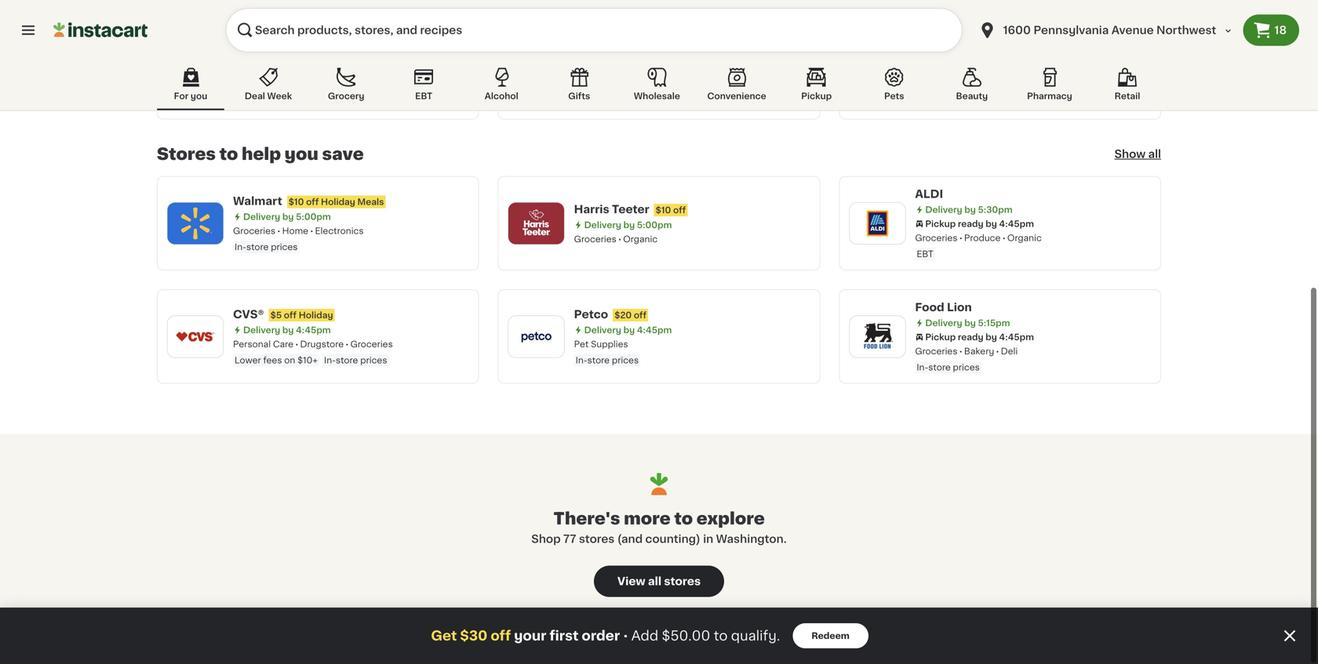 Task type: describe. For each thing, give the bounding box(es) containing it.
walmart for walmart $10 off holiday meals
[[233, 197, 282, 208]]

deal
[[245, 93, 265, 102]]

retail
[[1115, 93, 1140, 102]]

$50.00
[[662, 630, 710, 643]]

on
[[284, 357, 295, 366]]

for you button
[[157, 66, 224, 111]]

5:30pm
[[978, 207, 1013, 215]]

prices inside pet supplies in-store prices
[[612, 357, 639, 366]]

0 horizontal spatial dollar
[[574, 53, 609, 64]]

cvs® $5 off holiday
[[233, 310, 333, 321]]

drugstore
[[300, 341, 344, 350]]

5:15pm for pickup ready by 4:45pm
[[978, 320, 1010, 329]]

redeem button
[[793, 624, 868, 649]]

ebt inside groceries produce organic ebt
[[917, 251, 934, 260]]

dollar inside family dollar $10 off holiday essentials delivery by 5:00pm general merchandise essentials groceries
[[956, 61, 991, 72]]

store inside walmart $10 off holiday meals delivery by 5:00pm groceries home electronics in-store prices
[[246, 100, 269, 109]]

holiday inside 'walmart $10 off holiday meals'
[[321, 199, 355, 208]]

off inside cvs® $5 off holiday
[[284, 312, 297, 321]]

in- inside groceries bakery deli in-store prices
[[917, 364, 928, 373]]

walmart $10 off holiday meals delivery by 5:00pm groceries home electronics in-store prices
[[233, 53, 384, 109]]

deal week button
[[235, 66, 302, 111]]

merchandise inside family dollar $10 off holiday essentials delivery by 5:00pm general merchandise essentials groceries
[[951, 92, 1008, 101]]

delivery by 5:00pm for teeter
[[584, 222, 672, 230]]

deals
[[230, 10, 279, 27]]

$10 inside harris teeter $10 off
[[656, 207, 671, 216]]

pet supplies in-store prices
[[574, 341, 639, 366]]

alcohol
[[485, 93, 518, 102]]

prices inside personal care drugstore groceries lower fees on $10+ in-store prices
[[360, 357, 387, 366]]

harris teeter $10 off
[[574, 205, 686, 216]]

you for holiday deals for you
[[312, 10, 346, 27]]

lion
[[947, 303, 972, 314]]

organic inside groceries produce organic ebt
[[1007, 235, 1042, 244]]

harris teeter logo image
[[516, 204, 557, 245]]

by down lion
[[965, 320, 976, 329]]

family
[[915, 61, 954, 72]]

view all stores link
[[594, 567, 724, 599]]

cvs®
[[233, 310, 264, 321]]

off inside family dollar $10 off holiday essentials delivery by 5:00pm general merchandise essentials groceries
[[1015, 63, 1028, 72]]

ready for food lion
[[958, 334, 984, 343]]

delivery for the walmart logo
[[243, 214, 280, 222]]

groceries inside groceries bakery deli in-store prices
[[915, 348, 958, 357]]

delivery inside family dollar $10 off holiday essentials delivery by 5:00pm general merchandise essentials groceries
[[925, 78, 962, 87]]

alcohol button
[[468, 66, 535, 111]]

petco $20 off
[[574, 310, 647, 321]]

$10 inside family dollar $10 off holiday essentials delivery by 5:00pm general merchandise essentials groceries
[[998, 63, 1013, 72]]

for
[[174, 93, 188, 102]]

off inside walmart $10 off holiday meals delivery by 5:00pm groceries home electronics in-store prices
[[306, 55, 319, 64]]

delivery by 5:15pm for in-store prices
[[584, 70, 669, 78]]

$10+
[[297, 357, 318, 366]]

essentials down 1600 pennsylvania avenue northwest dropdown button
[[1066, 63, 1112, 72]]

1600
[[1003, 26, 1031, 37]]

4:45pm down petco $20 off
[[637, 327, 672, 336]]

by up the care
[[282, 327, 294, 336]]

all for view
[[648, 577, 662, 588]]

in- inside "groceries home electronics in-store prices"
[[235, 244, 246, 253]]

general inside general merchandise essentials groceries in-store prices
[[574, 84, 608, 93]]

produce
[[964, 235, 1001, 244]]

off inside harris teeter $10 off
[[673, 207, 686, 216]]

pickup ready by 4:45pm for aldi
[[925, 221, 1034, 230]]

prices inside groceries bakery deli in-store prices
[[953, 364, 980, 373]]

0 horizontal spatial organic
[[623, 236, 658, 245]]

4:45pm up deli
[[999, 334, 1034, 343]]

cvs® logo image
[[175, 318, 216, 358]]

ebt button
[[390, 66, 458, 111]]

get
[[431, 630, 457, 643]]

add
[[631, 630, 658, 643]]

there's more to explore shop 77 stores (and counting) in washington.
[[531, 512, 787, 546]]

off inside treatment tracker modal dialog
[[491, 630, 511, 643]]

store inside "groceries home electronics in-store prices"
[[246, 244, 269, 253]]

pickup ready by 4:45pm for food lion
[[925, 334, 1034, 343]]

4:45pm up drugstore
[[296, 327, 331, 336]]

all for show
[[1148, 150, 1161, 161]]

week
[[267, 93, 292, 102]]

by up "groceries home electronics in-store prices"
[[282, 214, 294, 222]]

view
[[617, 577, 645, 588]]

off inside 'walmart $10 off holiday meals'
[[306, 199, 319, 208]]

77
[[563, 535, 576, 546]]

delivery for cvs® logo
[[243, 327, 280, 336]]

$10 inside 'walmart $10 off holiday meals'
[[289, 199, 304, 208]]

beauty
[[956, 93, 988, 102]]

pharmacy
[[1027, 93, 1072, 102]]

your
[[514, 630, 546, 643]]

washington.
[[716, 535, 787, 546]]

delivery for "food lion logo"
[[925, 320, 962, 329]]

general inside family dollar $10 off holiday essentials delivery by 5:00pm general merchandise essentials groceries
[[915, 92, 949, 101]]

delivery for harris teeter logo
[[584, 222, 621, 230]]

care
[[273, 341, 294, 350]]

wholesale button
[[623, 66, 691, 111]]

by up "bakery"
[[986, 334, 997, 343]]

lower
[[235, 357, 261, 366]]

you for stores to help you save
[[285, 147, 318, 164]]

aldi
[[915, 190, 943, 201]]

by left 5:30pm
[[965, 207, 976, 215]]

for
[[282, 10, 308, 27]]

meals for walmart $10 off holiday meals delivery by 5:00pm groceries home electronics in-store prices
[[357, 55, 384, 64]]

by down harris teeter $10 off
[[623, 222, 635, 230]]

show all button
[[1115, 148, 1161, 163]]

shop categories tab list
[[157, 66, 1161, 111]]

beauty button
[[938, 66, 1006, 111]]

bakery
[[964, 348, 994, 357]]

18
[[1274, 26, 1287, 37]]

(and
[[617, 535, 643, 546]]

by down 5:30pm
[[986, 221, 997, 230]]

essentials inside general merchandise essentials groceries in-store prices
[[673, 84, 717, 93]]

in- inside pet supplies in-store prices
[[576, 357, 587, 366]]

groceries produce organic ebt
[[915, 235, 1042, 260]]

ready for aldi
[[958, 221, 984, 230]]

pickup button
[[783, 66, 850, 111]]

18 button
[[1243, 16, 1299, 47]]

groceries inside personal care drugstore groceries lower fees on $10+ in-store prices
[[350, 341, 393, 350]]

redeem
[[812, 632, 850, 641]]

groceries bakery deli in-store prices
[[915, 348, 1018, 373]]

pennsylvania
[[1034, 26, 1109, 37]]

stores
[[157, 147, 216, 164]]

off inside dollar tree $5 off holiday essentials
[[657, 55, 670, 64]]

pet
[[574, 341, 589, 350]]

5:00pm down 'walmart $10 off holiday meals' at the left of the page
[[296, 214, 331, 222]]

prices inside walmart $10 off holiday meals delivery by 5:00pm groceries home electronics in-store prices
[[271, 100, 298, 109]]

harris
[[574, 205, 609, 216]]

more
[[624, 512, 671, 528]]

grocery button
[[312, 66, 380, 111]]

there's
[[553, 512, 620, 528]]

walmart logo image
[[175, 204, 216, 245]]

•
[[623, 630, 628, 642]]

view all stores
[[617, 577, 701, 588]]

groceries organic
[[574, 236, 658, 245]]

general merchandise essentials groceries in-store prices
[[574, 84, 766, 109]]

holiday left deals
[[157, 10, 227, 27]]

$5 inside cvs® $5 off holiday
[[270, 312, 282, 321]]

treatment tracker modal dialog
[[0, 608, 1318, 665]]



Task type: locate. For each thing, give the bounding box(es) containing it.
delivery inside walmart $10 off holiday meals delivery by 5:00pm groceries home electronics in-store prices
[[243, 70, 280, 78]]

delivery down aldi
[[925, 207, 962, 215]]

general up gifts
[[574, 84, 608, 93]]

prices inside "groceries home electronics in-store prices"
[[271, 244, 298, 253]]

pickup inside pickup button
[[801, 93, 832, 102]]

electronics down 'walmart $10 off holiday meals' at the left of the page
[[315, 228, 364, 237]]

help
[[242, 147, 281, 164]]

in- right the walmart logo
[[235, 244, 246, 253]]

home
[[282, 84, 308, 93], [282, 228, 308, 237]]

ready up "bakery"
[[958, 334, 984, 343]]

groceries left "bakery"
[[915, 348, 958, 357]]

0 vertical spatial walmart
[[233, 53, 282, 64]]

petco logo image
[[516, 318, 557, 358]]

by down $20
[[623, 327, 635, 336]]

0 horizontal spatial delivery by 5:15pm
[[584, 70, 669, 78]]

by inside walmart $10 off holiday meals delivery by 5:00pm groceries home electronics in-store prices
[[282, 70, 294, 78]]

home up the week
[[282, 84, 308, 93]]

to inside tab panel
[[219, 147, 238, 164]]

deal week
[[245, 93, 292, 102]]

in- left the week
[[235, 100, 246, 109]]

1 vertical spatial $5
[[270, 312, 282, 321]]

delivery for the petco logo in the left of the page
[[584, 327, 621, 336]]

delivery up personal
[[243, 327, 280, 336]]

stores inside there's more to explore shop 77 stores (and counting) in washington.
[[579, 535, 615, 546]]

1 horizontal spatial delivery by 5:00pm
[[584, 222, 672, 230]]

1 vertical spatial to
[[674, 512, 693, 528]]

all right view
[[648, 577, 662, 588]]

in- down search field
[[576, 100, 587, 109]]

2 ready from the top
[[958, 334, 984, 343]]

delivery up supplies
[[584, 327, 621, 336]]

prices right $10+
[[360, 357, 387, 366]]

essentials up the wholesale
[[673, 84, 717, 93]]

pickup down food lion
[[925, 334, 956, 343]]

0 vertical spatial ebt
[[415, 93, 433, 102]]

food
[[915, 303, 944, 314]]

0 horizontal spatial general
[[574, 84, 608, 93]]

pickup down delivery by 5:30pm
[[925, 221, 956, 230]]

merchandise inside general merchandise essentials groceries in-store prices
[[610, 84, 667, 93]]

1 meals from the top
[[357, 55, 384, 64]]

store up stores to help you save
[[246, 100, 269, 109]]

holiday inside family dollar $10 off holiday essentials delivery by 5:00pm general merchandise essentials groceries
[[1030, 63, 1064, 72]]

northwest
[[1157, 26, 1216, 37]]

$5 right tree at the top left of the page
[[644, 55, 655, 64]]

1600 pennsylvania avenue northwest button
[[978, 9, 1234, 53]]

tree
[[612, 53, 637, 64]]

groceries
[[233, 84, 276, 93], [724, 84, 766, 93], [1065, 92, 1107, 101], [233, 228, 276, 237], [915, 235, 958, 244], [574, 236, 617, 245], [350, 341, 393, 350], [915, 348, 958, 357]]

store down drugstore
[[336, 357, 358, 366]]

avenue
[[1112, 26, 1154, 37]]

off right teeter
[[673, 207, 686, 216]]

groceries inside walmart $10 off holiday meals delivery by 5:00pm groceries home electronics in-store prices
[[233, 84, 276, 93]]

convenience button
[[701, 66, 773, 111]]

ready down delivery by 5:30pm
[[958, 221, 984, 230]]

2 delivery by 4:45pm from the left
[[584, 327, 672, 336]]

0 vertical spatial all
[[1148, 150, 1161, 161]]

$30
[[460, 630, 488, 643]]

get $30 off your first order • add $50.00 to qualify.
[[431, 630, 780, 643]]

dollar up "gifts" button
[[574, 53, 609, 64]]

holiday inside cvs® $5 off holiday
[[299, 312, 333, 321]]

0 horizontal spatial to
[[219, 147, 238, 164]]

delivery for aldi logo
[[925, 207, 962, 215]]

0 vertical spatial $5
[[644, 55, 655, 64]]

delivery by 5:30pm
[[925, 207, 1013, 215]]

0 horizontal spatial merchandise
[[610, 84, 667, 93]]

holiday up drugstore
[[299, 312, 333, 321]]

groceries down delivery by 5:30pm
[[915, 235, 958, 244]]

holiday deals for you
[[157, 10, 346, 27]]

convenience
[[707, 93, 766, 102]]

0 vertical spatial delivery by 5:15pm
[[584, 70, 669, 78]]

1 vertical spatial delivery by 5:15pm
[[925, 320, 1010, 329]]

show
[[1115, 150, 1146, 161]]

electronics inside "groceries home electronics in-store prices"
[[315, 228, 364, 237]]

tab panel
[[157, 0, 1161, 385]]

dollar
[[574, 53, 609, 64], [956, 61, 991, 72]]

holiday inside dollar tree $5 off holiday essentials
[[672, 55, 706, 64]]

1 vertical spatial meals
[[357, 199, 384, 208]]

delivery by 5:15pm down tree at the top left of the page
[[584, 70, 669, 78]]

0 vertical spatial home
[[282, 84, 308, 93]]

1 vertical spatial ready
[[958, 334, 984, 343]]

store inside general merchandise essentials groceries in-store prices
[[587, 100, 610, 109]]

1600 pennsylvania avenue northwest
[[1003, 26, 1216, 37]]

in
[[703, 535, 713, 546]]

to
[[219, 147, 238, 164], [674, 512, 693, 528], [714, 630, 728, 643]]

5:00pm inside walmart $10 off holiday meals delivery by 5:00pm groceries home electronics in-store prices
[[296, 70, 331, 78]]

delivery by 5:15pm down lion
[[925, 320, 1010, 329]]

1 horizontal spatial to
[[674, 512, 693, 528]]

electronics inside walmart $10 off holiday meals delivery by 5:00pm groceries home electronics in-store prices
[[315, 84, 364, 93]]

groceries down 'harris'
[[574, 236, 617, 245]]

you right for
[[191, 93, 207, 102]]

delivery by 5:15pm for groceries
[[925, 320, 1010, 329]]

home inside "groceries home electronics in-store prices"
[[282, 228, 308, 237]]

general down family
[[915, 92, 949, 101]]

$20
[[615, 312, 632, 321]]

stores to help you save
[[157, 147, 364, 164]]

pickup ready by 4:45pm
[[925, 221, 1034, 230], [925, 334, 1034, 343]]

store right the walmart logo
[[246, 244, 269, 253]]

0 vertical spatial to
[[219, 147, 238, 164]]

show all
[[1115, 150, 1161, 161]]

$5 right cvs®
[[270, 312, 282, 321]]

1 horizontal spatial delivery by 5:15pm
[[925, 320, 1010, 329]]

groceries up convenience
[[724, 84, 766, 93]]

personal
[[233, 341, 271, 350]]

all right show
[[1148, 150, 1161, 161]]

1 vertical spatial home
[[282, 228, 308, 237]]

1 vertical spatial all
[[648, 577, 662, 588]]

electronics up grocery
[[315, 84, 364, 93]]

pickup for food lion
[[925, 334, 956, 343]]

groceries inside "groceries home electronics in-store prices"
[[233, 228, 276, 237]]

meals down save
[[357, 199, 384, 208]]

pickup for aldi
[[925, 221, 956, 230]]

food lion logo image
[[857, 318, 898, 358]]

delivery by 4:45pm for cvs®
[[243, 327, 331, 336]]

5:15pm for essentials
[[637, 70, 669, 78]]

pharmacy button
[[1016, 66, 1084, 111]]

1 vertical spatial electronics
[[315, 228, 364, 237]]

delivery by 5:00pm up "groceries home electronics in-store prices"
[[243, 214, 331, 222]]

ready
[[958, 221, 984, 230], [958, 334, 984, 343]]

0 horizontal spatial stores
[[579, 535, 615, 546]]

to inside treatment tracker modal dialog
[[714, 630, 728, 643]]

2 pickup ready by 4:45pm from the top
[[925, 334, 1034, 343]]

delivery down 'harris'
[[584, 222, 621, 230]]

1 horizontal spatial general
[[915, 92, 949, 101]]

5:00pm inside family dollar $10 off holiday essentials delivery by 5:00pm general merchandise essentials groceries
[[978, 78, 1013, 87]]

1 vertical spatial you
[[191, 93, 207, 102]]

$10 up deal week button
[[289, 55, 304, 64]]

ebt left "alcohol"
[[415, 93, 433, 102]]

off up "groceries home electronics in-store prices"
[[306, 199, 319, 208]]

1 electronics from the top
[[315, 84, 364, 93]]

fees
[[263, 357, 282, 366]]

shop
[[531, 535, 561, 546]]

groceries home electronics in-store prices
[[233, 228, 364, 253]]

2 home from the top
[[282, 228, 308, 237]]

in- down pet
[[576, 357, 587, 366]]

off right $30
[[491, 630, 511, 643]]

holiday up the grocery button
[[321, 55, 355, 64]]

essentials right the beauty
[[1014, 92, 1058, 101]]

off down 1600
[[1015, 63, 1028, 72]]

delivery by 4:45pm down $20
[[584, 327, 672, 336]]

stores
[[579, 535, 615, 546], [664, 577, 701, 588]]

delivery down tree at the top left of the page
[[584, 70, 621, 78]]

merchandise
[[610, 84, 667, 93], [951, 92, 1008, 101]]

5:00pm down teeter
[[637, 222, 672, 230]]

pickup ready by 4:45pm up "bakery"
[[925, 334, 1034, 343]]

1 vertical spatial stores
[[664, 577, 701, 588]]

delivery up the deal week
[[243, 70, 280, 78]]

1 horizontal spatial $5
[[644, 55, 655, 64]]

gifts
[[568, 93, 590, 102]]

in-
[[235, 100, 246, 109], [576, 100, 587, 109], [235, 244, 246, 253], [324, 357, 336, 366], [576, 357, 587, 366], [917, 364, 928, 373]]

in- inside general merchandise essentials groceries in-store prices
[[576, 100, 587, 109]]

2 vertical spatial pickup
[[925, 334, 956, 343]]

for you
[[174, 93, 207, 102]]

delivery down food lion
[[925, 320, 962, 329]]

walmart
[[233, 53, 282, 64], [233, 197, 282, 208]]

you
[[312, 10, 346, 27], [191, 93, 207, 102], [285, 147, 318, 164]]

prices down supplies
[[612, 357, 639, 366]]

1 horizontal spatial organic
[[1007, 235, 1042, 244]]

off
[[306, 55, 319, 64], [657, 55, 670, 64], [1015, 63, 1028, 72], [306, 199, 319, 208], [673, 207, 686, 216], [284, 312, 297, 321], [634, 312, 647, 321], [491, 630, 511, 643]]

0 vertical spatial 5:15pm
[[637, 70, 669, 78]]

by down tree at the top left of the page
[[623, 70, 635, 78]]

1 pickup ready by 4:45pm from the top
[[925, 221, 1034, 230]]

merchandise down family
[[951, 92, 1008, 101]]

dollar up the beauty
[[956, 61, 991, 72]]

0 vertical spatial stores
[[579, 535, 615, 546]]

electronics
[[315, 84, 364, 93], [315, 228, 364, 237]]

1 home from the top
[[282, 84, 308, 93]]

you inside button
[[191, 93, 207, 102]]

pets
[[884, 93, 904, 102]]

view all stores button
[[594, 567, 724, 599]]

pickup left pets
[[801, 93, 832, 102]]

order
[[582, 630, 620, 643]]

2 horizontal spatial to
[[714, 630, 728, 643]]

delivery up "groceries home electronics in-store prices"
[[243, 214, 280, 222]]

all inside button
[[648, 577, 662, 588]]

Search field
[[226, 9, 962, 53]]

walmart $10 off holiday meals
[[233, 197, 384, 208]]

deli
[[1001, 348, 1018, 357]]

off up the care
[[284, 312, 297, 321]]

store inside groceries bakery deli in-store prices
[[928, 364, 951, 373]]

food lion
[[915, 303, 972, 314]]

2 vertical spatial you
[[285, 147, 318, 164]]

1 horizontal spatial all
[[1148, 150, 1161, 161]]

1 vertical spatial 5:15pm
[[978, 320, 1010, 329]]

holiday inside walmart $10 off holiday meals delivery by 5:00pm groceries home electronics in-store prices
[[321, 55, 355, 64]]

1 horizontal spatial delivery by 4:45pm
[[584, 327, 672, 336]]

personal care drugstore groceries lower fees on $10+ in-store prices
[[233, 341, 393, 366]]

wholesale
[[634, 93, 680, 102]]

gifts button
[[546, 66, 613, 111]]

off right $20
[[634, 312, 647, 321]]

groceries inside family dollar $10 off holiday essentials delivery by 5:00pm general merchandise essentials groceries
[[1065, 92, 1107, 101]]

supplies
[[591, 341, 628, 350]]

2 walmart from the top
[[233, 197, 282, 208]]

essentials up convenience button
[[708, 55, 754, 64]]

pets button
[[861, 66, 928, 111]]

by inside family dollar $10 off holiday essentials delivery by 5:00pm general merchandise essentials groceries
[[965, 78, 976, 87]]

5:15pm up "bakery"
[[978, 320, 1010, 329]]

first
[[550, 630, 579, 643]]

1 vertical spatial pickup
[[925, 221, 956, 230]]

retail button
[[1094, 66, 1161, 111]]

1 delivery by 4:45pm from the left
[[243, 327, 331, 336]]

1 vertical spatial pickup ready by 4:45pm
[[925, 334, 1034, 343]]

family dollar $10 off holiday essentials delivery by 5:00pm general merchandise essentials groceries
[[915, 61, 1112, 101]]

save
[[322, 147, 364, 164]]

0 vertical spatial pickup ready by 4:45pm
[[925, 221, 1034, 230]]

essentials inside dollar tree $5 off holiday essentials
[[708, 55, 754, 64]]

0 vertical spatial pickup
[[801, 93, 832, 102]]

store inside personal care drugstore groceries lower fees on $10+ in-store prices
[[336, 357, 358, 366]]

delivery by 5:00pm for $10
[[243, 214, 331, 222]]

0 vertical spatial you
[[312, 10, 346, 27]]

home inside walmart $10 off holiday meals delivery by 5:00pm groceries home electronics in-store prices
[[282, 84, 308, 93]]

delivery by 5:00pm
[[243, 214, 331, 222], [584, 222, 672, 230]]

1 horizontal spatial 5:15pm
[[978, 320, 1010, 329]]

1 ready from the top
[[958, 221, 984, 230]]

1 horizontal spatial ebt
[[917, 251, 934, 260]]

groceries right the walmart logo
[[233, 228, 276, 237]]

counting)
[[645, 535, 701, 546]]

by up the week
[[282, 70, 294, 78]]

0 vertical spatial meals
[[357, 55, 384, 64]]

in- down drugstore
[[324, 357, 336, 366]]

delivery by 5:15pm
[[584, 70, 669, 78], [925, 320, 1010, 329]]

1 vertical spatial walmart
[[233, 197, 282, 208]]

walmart inside walmart $10 off holiday meals delivery by 5:00pm groceries home electronics in-store prices
[[233, 53, 282, 64]]

explore
[[697, 512, 765, 528]]

groceries left retail
[[1065, 92, 1107, 101]]

1 walmart from the top
[[233, 53, 282, 64]]

off up shop categories tab list
[[657, 55, 670, 64]]

instacart image
[[53, 22, 148, 41]]

all
[[1148, 150, 1161, 161], [648, 577, 662, 588]]

0 horizontal spatial all
[[648, 577, 662, 588]]

to left the help
[[219, 147, 238, 164]]

1 horizontal spatial merchandise
[[951, 92, 1008, 101]]

holiday
[[157, 10, 227, 27], [321, 55, 355, 64], [672, 55, 706, 64], [1030, 63, 1064, 72], [321, 199, 355, 208], [299, 312, 333, 321]]

to inside there's more to explore shop 77 stores (and counting) in washington.
[[674, 512, 693, 528]]

0 horizontal spatial delivery by 4:45pm
[[243, 327, 331, 336]]

all inside popup button
[[1148, 150, 1161, 161]]

4:45pm down 5:30pm
[[999, 221, 1034, 230]]

petco
[[574, 310, 608, 321]]

aldi logo image
[[857, 204, 898, 245]]

2 meals from the top
[[357, 199, 384, 208]]

$10 right teeter
[[656, 207, 671, 216]]

None search field
[[226, 9, 962, 53]]

store
[[246, 100, 269, 109], [587, 100, 610, 109], [246, 244, 269, 253], [336, 357, 358, 366], [587, 357, 610, 366], [928, 364, 951, 373]]

organic down 5:30pm
[[1007, 235, 1042, 244]]

meals for walmart $10 off holiday meals
[[357, 199, 384, 208]]

prices down tree at the top left of the page
[[612, 100, 639, 109]]

1 vertical spatial ebt
[[917, 251, 934, 260]]

groceries inside general merchandise essentials groceries in-store prices
[[724, 84, 766, 93]]

in- down 'food'
[[917, 364, 928, 373]]

tab panel containing holiday deals for you
[[157, 0, 1161, 385]]

delivery by 4:45pm for petco
[[584, 327, 672, 336]]

2 vertical spatial to
[[714, 630, 728, 643]]

store down food lion
[[928, 364, 951, 373]]

meals inside 'walmart $10 off holiday meals'
[[357, 199, 384, 208]]

5:15pm down dollar tree $5 off holiday essentials
[[637, 70, 669, 78]]

prices inside general merchandise essentials groceries in-store prices
[[612, 100, 639, 109]]

0 vertical spatial electronics
[[315, 84, 364, 93]]

$10 down 1600
[[998, 63, 1013, 72]]

0 horizontal spatial 5:15pm
[[637, 70, 669, 78]]

$10 up "groceries home electronics in-store prices"
[[289, 199, 304, 208]]

teeter
[[612, 205, 649, 216]]

off down for at the left top of page
[[306, 55, 319, 64]]

1 horizontal spatial stores
[[664, 577, 701, 588]]

by up the beauty
[[965, 78, 976, 87]]

stores inside button
[[664, 577, 701, 588]]

$10 inside walmart $10 off holiday meals delivery by 5:00pm groceries home electronics in-store prices
[[289, 55, 304, 64]]

groceries inside groceries produce organic ebt
[[915, 235, 958, 244]]

off inside petco $20 off
[[634, 312, 647, 321]]

2 electronics from the top
[[315, 228, 364, 237]]

store left the wholesale
[[587, 100, 610, 109]]

ebt inside button
[[415, 93, 433, 102]]

you right the help
[[285, 147, 318, 164]]

0 horizontal spatial $5
[[270, 312, 282, 321]]

1600 pennsylvania avenue northwest button
[[969, 9, 1243, 53]]

organic
[[1007, 235, 1042, 244], [623, 236, 658, 245]]

5:15pm
[[637, 70, 669, 78], [978, 320, 1010, 329]]

walmart for walmart $10 off holiday meals delivery by 5:00pm groceries home electronics in-store prices
[[233, 53, 282, 64]]

meals
[[357, 55, 384, 64], [357, 199, 384, 208]]

holiday up pharmacy
[[1030, 63, 1064, 72]]

$5 inside dollar tree $5 off holiday essentials
[[644, 55, 655, 64]]

holiday down save
[[321, 199, 355, 208]]

prices down "bakery"
[[953, 364, 980, 373]]

store inside pet supplies in-store prices
[[587, 357, 610, 366]]

0 horizontal spatial ebt
[[415, 93, 433, 102]]

1 horizontal spatial dollar
[[956, 61, 991, 72]]

organic down teeter
[[623, 236, 658, 245]]

walmart down stores to help you save
[[233, 197, 282, 208]]

meals inside walmart $10 off holiday meals delivery by 5:00pm groceries home electronics in-store prices
[[357, 55, 384, 64]]

in- inside personal care drugstore groceries lower fees on $10+ in-store prices
[[324, 357, 336, 366]]

merchandise up the wholesale
[[610, 84, 667, 93]]

groceries right drugstore
[[350, 341, 393, 350]]

0 vertical spatial ready
[[958, 221, 984, 230]]

delivery by 4:45pm up the care
[[243, 327, 331, 336]]

in- inside walmart $10 off holiday meals delivery by 5:00pm groceries home electronics in-store prices
[[235, 100, 246, 109]]

groceries up deal
[[233, 84, 276, 93]]

0 horizontal spatial delivery by 5:00pm
[[243, 214, 331, 222]]



Task type: vqa. For each thing, say whether or not it's contained in the screenshot.
rightmost $5
yes



